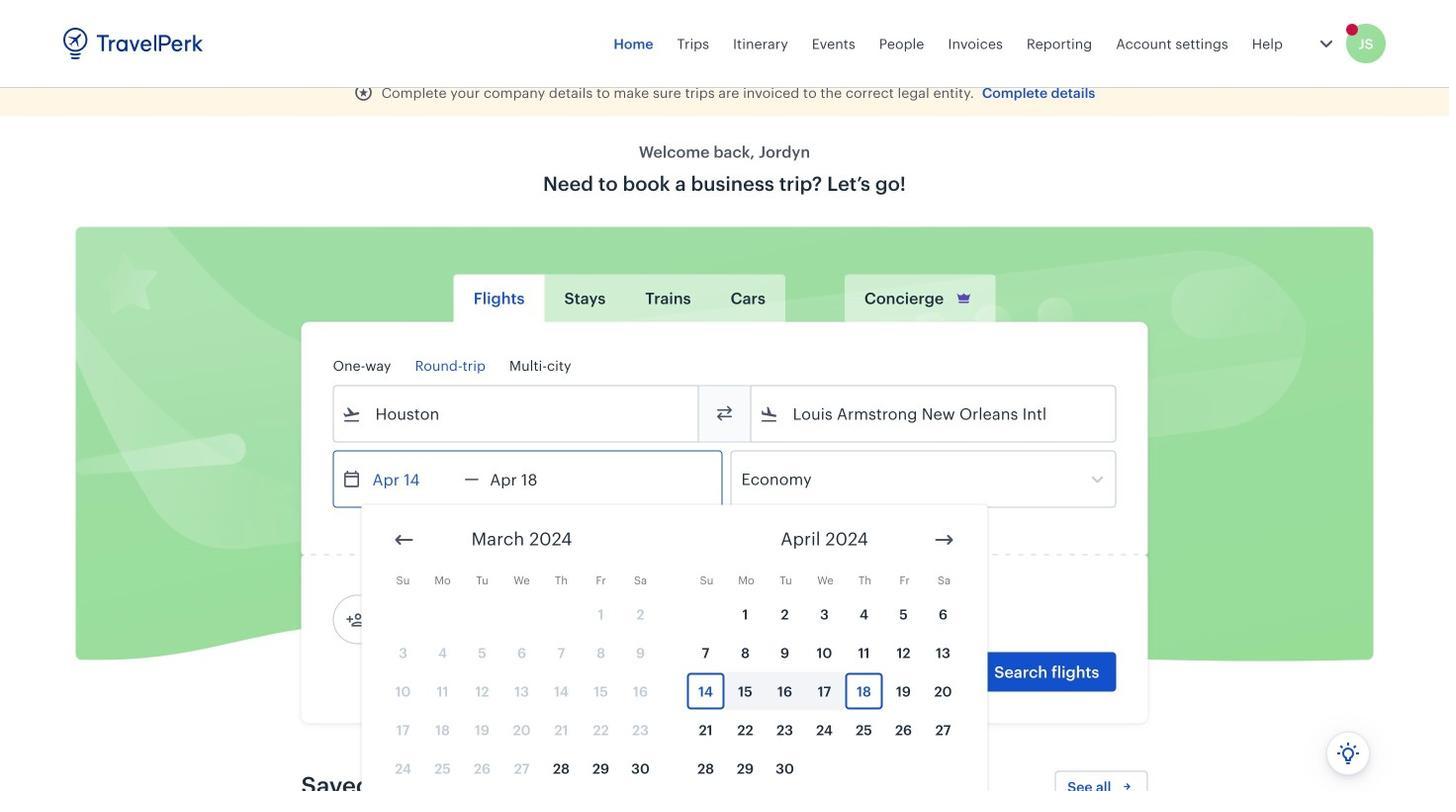 Task type: vqa. For each thing, say whether or not it's contained in the screenshot.
Add first traveler search field
no



Task type: describe. For each thing, give the bounding box(es) containing it.
To search field
[[779, 398, 1090, 430]]



Task type: locate. For each thing, give the bounding box(es) containing it.
Depart text field
[[362, 452, 465, 507]]

From search field
[[362, 398, 672, 430]]

move backward to switch to the previous month. image
[[392, 528, 416, 552]]

move forward to switch to the next month. image
[[933, 528, 956, 552]]

calendar application
[[362, 505, 1450, 792]]

Return text field
[[479, 452, 582, 507]]



